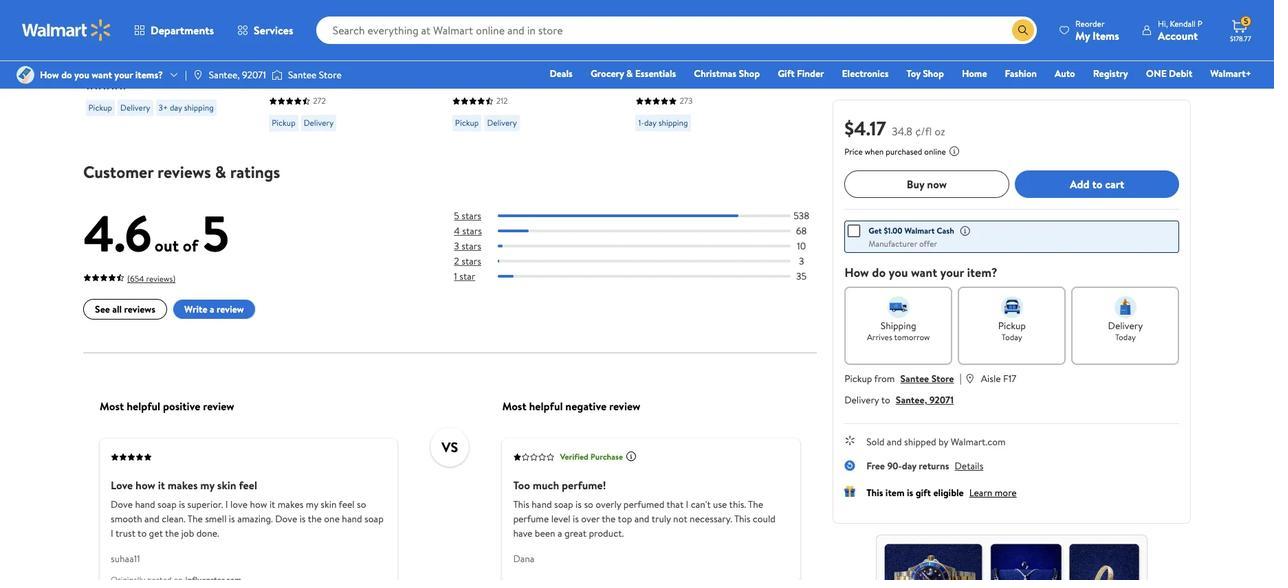 Task type: vqa. For each thing, say whether or not it's contained in the screenshot.
1-day shipping at the top right of the page
yes



Task type: describe. For each thing, give the bounding box(es) containing it.
by
[[939, 435, 949, 449]]

delivery down intent image for delivery
[[1109, 319, 1143, 333]]

1 horizontal spatial soap
[[364, 512, 383, 526]]

progress bar for 68
[[498, 230, 790, 233]]

1 horizontal spatial &
[[215, 160, 226, 184]]

0 horizontal spatial santee
[[288, 68, 317, 82]]

verified
[[560, 452, 588, 463]]

¢/fl for $2.68 35.7 ¢/fl oz dial complete antibacterial foaming hand wash, citrus sunburst, 7.5 fl oz
[[507, 25, 521, 38]]

liquid
[[636, 59, 664, 74]]

7.5 inside $2.68 35.7 ¢/fl oz dial complete antibacterial foaming hand wash, soothing white tea, 7.5 fl oz
[[321, 74, 333, 90]]

how for how do you want your items?
[[40, 68, 59, 82]]

write a review
[[184, 303, 244, 317]]

love how it makes my skin feel dove hand soap is superior. i love how it makes my skin feel so smooth and clean. the smell is amazing. dove is the one hand soap i trust to get the job done.
[[110, 478, 383, 541]]

foaming for white
[[269, 59, 310, 74]]

antibacterial for citrus
[[524, 44, 585, 59]]

truly
[[652, 512, 671, 526]]

0 horizontal spatial hand
[[135, 498, 155, 512]]

0 horizontal spatial makes
[[167, 478, 197, 493]]

soothing
[[371, 59, 413, 74]]

tea,
[[300, 74, 318, 90]]

2 vertical spatial day
[[902, 460, 917, 473]]

1 horizontal spatial my
[[306, 498, 318, 512]]

not
[[673, 512, 687, 526]]

today for pickup
[[1002, 332, 1023, 343]]

$6.97
[[86, 24, 114, 41]]

store inside pickup from santee store |
[[932, 372, 954, 386]]

4
[[454, 224, 460, 238]]

shipping for 1-day shipping
[[659, 117, 688, 129]]

most helpful negative review
[[502, 399, 640, 414]]

34.9
[[120, 25, 137, 38]]

progress bar for 538
[[498, 215, 790, 218]]

fl inside $2.68 35.7 ¢/fl oz dial complete antibacterial foaming hand wash, citrus sunburst, 7.5 fl oz
[[515, 74, 522, 90]]

delivery down from at the right bottom of the page
[[845, 393, 879, 407]]

search icon image
[[1018, 25, 1029, 36]]

how do you want your items?
[[40, 68, 163, 82]]

2 horizontal spatial and
[[887, 435, 902, 449]]

stars for 5 stars
[[461, 209, 481, 223]]

grocery & essentials
[[591, 67, 676, 80]]

deals link
[[544, 66, 579, 81]]

use
[[713, 498, 727, 512]]

711
[[130, 80, 139, 92]]

90-
[[888, 460, 902, 473]]

a inside too much perfume! this hand soap is so overly perfumed that i can't use this.  the perfume level is over the top and truly not necessary. this could have been a great product.
[[558, 527, 562, 541]]

do for how do you want your items?
[[61, 68, 72, 82]]

christmas shop link
[[688, 66, 766, 81]]

0 horizontal spatial this
[[513, 498, 529, 512]]

$2.68 for dial complete antibacterial foaming hand wash, citrus sunburst, 7.5 fl oz
[[452, 24, 482, 41]]

delivery for sunburst,
[[487, 117, 517, 129]]

arrives
[[867, 332, 893, 343]]

electronics link
[[836, 66, 895, 81]]

ratings
[[230, 160, 280, 184]]

item
[[886, 486, 905, 500]]

level
[[551, 512, 570, 526]]

1 vertical spatial it
[[269, 498, 275, 512]]

over
[[581, 512, 600, 526]]

0 vertical spatial santee,
[[209, 68, 240, 82]]

5 for 5 stars
[[454, 209, 459, 223]]

and for too much perfume!
[[634, 512, 649, 526]]

1 vertical spatial reviews
[[124, 303, 155, 317]]

how for how do you want your item?
[[845, 264, 869, 281]]

tomorrow
[[895, 332, 930, 343]]

legal information image
[[949, 146, 960, 157]]

you for how do you want your items?
[[74, 68, 89, 82]]

$1.00
[[884, 225, 903, 237]]

pickup for dial complete antibacterial foaming hand wash, citrus sunburst, 7.5 fl oz
[[455, 117, 479, 129]]

most for most helpful negative review
[[502, 399, 526, 414]]

35
[[796, 270, 807, 284]]

& inside grocery & essentials link
[[627, 67, 633, 80]]

pickup from santee store |
[[845, 371, 962, 386]]

0 horizontal spatial i
[[110, 527, 113, 541]]

today for delivery
[[1116, 332, 1136, 343]]

& inside "$6.97 34.9 ¢/fl oz dove care & protect body wash antibacterial, 20 oz"
[[139, 44, 146, 59]]

product group containing $6.97
[[86, 0, 250, 137]]

$178.77
[[1231, 34, 1252, 43]]

dove right amazing.
[[275, 512, 297, 526]]

buy now button
[[845, 171, 1010, 198]]

shop for christmas shop
[[739, 67, 760, 80]]

gift
[[916, 486, 931, 500]]

0 horizontal spatial 92071
[[242, 68, 266, 82]]

pickup down intent image for pickup
[[999, 319, 1026, 333]]

hi, kendall p account
[[1158, 18, 1203, 43]]

1 horizontal spatial this
[[734, 512, 750, 526]]

one debit link
[[1140, 66, 1199, 81]]

write a review link
[[172, 300, 255, 320]]

soap inside too much perfume! this hand soap is so overly perfumed that i can't use this.  the perfume level is over the top and truly not necessary. this could have been a great product.
[[554, 498, 573, 512]]

20 inside dove purifying detox nourishing liquid body wash green clay, 20 oz
[[780, 59, 792, 74]]

5 $178.77
[[1231, 15, 1252, 43]]

2
[[454, 255, 459, 269]]

eligible
[[934, 486, 964, 500]]

want for item?
[[911, 264, 938, 281]]

clay,
[[754, 59, 777, 74]]

santee, 92071
[[209, 68, 266, 82]]

deals
[[550, 67, 573, 80]]

product group containing dove purifying detox nourishing liquid body wash green clay, 20 oz
[[636, 0, 800, 137]]

add
[[1070, 177, 1090, 192]]

1 horizontal spatial |
[[960, 371, 962, 386]]

1 horizontal spatial how
[[250, 498, 267, 512]]

and for love how it makes my skin feel
[[144, 512, 159, 526]]

complete for 7.5
[[474, 44, 521, 59]]

0 horizontal spatial how
[[135, 478, 155, 493]]

pickup today
[[999, 319, 1026, 343]]

review for most helpful positive review
[[203, 399, 234, 414]]

is up clean.
[[179, 498, 185, 512]]

i inside too much perfume! this hand soap is so overly perfumed that i can't use this.  the perfume level is over the top and truly not necessary. this could have been a great product.
[[686, 498, 688, 512]]

citrus
[[554, 59, 583, 74]]

day for 1-
[[645, 117, 657, 129]]

purchase
[[590, 452, 623, 463]]

show walmart cash details image
[[960, 226, 971, 237]]

auto link
[[1049, 66, 1082, 81]]

write
[[184, 303, 207, 317]]

35.7 for 7.5
[[487, 25, 504, 38]]

0 horizontal spatial skin
[[217, 478, 236, 493]]

when
[[865, 146, 884, 158]]

grocery & essentials link
[[585, 66, 683, 81]]

delivery today
[[1109, 319, 1143, 343]]

complete for tea,
[[290, 44, 337, 59]]

is down love
[[229, 512, 235, 526]]

one
[[324, 512, 339, 526]]

done.
[[196, 527, 219, 541]]

account
[[1158, 28, 1198, 43]]

so inside too much perfume! this hand soap is so overly perfumed that i can't use this.  the perfume level is over the top and truly not necessary. this could have been a great product.
[[584, 498, 593, 512]]

dove up the "smooth"
[[110, 498, 132, 512]]

get $1.00 walmart cash
[[869, 225, 955, 237]]

perfume!
[[562, 478, 606, 493]]

is up over
[[575, 498, 582, 512]]

35.7 for tea,
[[304, 25, 321, 38]]

too much perfume! this hand soap is so overly perfumed that i can't use this.  the perfume level is over the top and truly not necessary. this could have been a great product.
[[513, 478, 776, 541]]

1 horizontal spatial feel
[[339, 498, 354, 512]]

0 horizontal spatial soap
[[157, 498, 176, 512]]

home link
[[956, 66, 994, 81]]

0 horizontal spatial the
[[165, 527, 179, 541]]

gift finder
[[778, 67, 824, 80]]

is left one
[[299, 512, 305, 526]]

body inside "$6.97 34.9 ¢/fl oz dove care & protect body wash antibacterial, 20 oz"
[[188, 44, 212, 59]]

body inside dove purifying detox nourishing liquid body wash green clay, 20 oz
[[667, 59, 691, 74]]

 image for santee, 92071
[[192, 69, 204, 80]]

34.8
[[892, 124, 913, 139]]

learn
[[970, 486, 993, 500]]

amazing.
[[237, 512, 273, 526]]

walmart.com
[[951, 435, 1006, 449]]

most for most helpful positive review
[[99, 399, 124, 414]]

is up the great
[[573, 512, 579, 526]]

4.6
[[83, 199, 152, 268]]

home
[[962, 67, 988, 80]]

1 horizontal spatial the
[[308, 512, 322, 526]]

santee store button
[[901, 372, 954, 386]]

Search search field
[[316, 17, 1037, 44]]

538
[[794, 209, 809, 223]]

 image for how do you want your items?
[[17, 66, 34, 84]]

3 product group from the left
[[452, 0, 617, 137]]

suhaa11
[[110, 552, 140, 566]]

cash
[[937, 225, 955, 237]]

wash, for fl
[[340, 59, 368, 74]]

delivery to santee, 92071
[[845, 393, 954, 407]]

progress bar for 3
[[498, 260, 790, 263]]

dial for dial complete antibacterial foaming hand wash, soothing white tea, 7.5 fl oz
[[269, 44, 288, 59]]

7.5 inside $2.68 35.7 ¢/fl oz dial complete antibacterial foaming hand wash, citrus sunburst, 7.5 fl oz
[[500, 74, 512, 90]]

most helpful positive review
[[99, 399, 234, 414]]

too
[[513, 478, 530, 493]]

gifting made easy image
[[845, 486, 856, 497]]

212
[[497, 95, 508, 107]]

0 horizontal spatial |
[[185, 68, 187, 82]]

more
[[995, 486, 1017, 500]]

manufacturer offer
[[869, 238, 938, 250]]

3 for 3
[[799, 255, 804, 269]]

shop for toy shop
[[923, 67, 944, 80]]

purifying
[[664, 44, 707, 59]]

is left "gift"
[[907, 486, 914, 500]]

add to cart
[[1070, 177, 1125, 192]]

kendall
[[1170, 18, 1196, 29]]

christmas
[[694, 67, 737, 80]]

1 horizontal spatial hand
[[342, 512, 362, 526]]

0 horizontal spatial my
[[200, 478, 214, 493]]

negative
[[565, 399, 607, 414]]

dove purifying detox nourishing liquid body wash green clay, 20 oz
[[636, 44, 793, 90]]

0 horizontal spatial it
[[158, 478, 165, 493]]

free
[[867, 460, 885, 473]]

day for 3+
[[170, 102, 182, 114]]

hi,
[[1158, 18, 1168, 29]]



Task type: locate. For each thing, give the bounding box(es) containing it.
$2.68 35.7 ¢/fl oz dial complete antibacterial foaming hand wash, soothing white tea, 7.5 fl oz
[[269, 24, 413, 90]]

 image for santee store
[[272, 68, 283, 82]]

aisle
[[981, 372, 1001, 386]]

$2.68 inside $2.68 35.7 ¢/fl oz dial complete antibacterial foaming hand wash, soothing white tea, 7.5 fl oz
[[269, 24, 298, 41]]

skin up love
[[217, 478, 236, 493]]

it
[[158, 478, 165, 493], [269, 498, 275, 512]]

wash inside "$6.97 34.9 ¢/fl oz dove care & protect body wash antibacterial, 20 oz"
[[215, 44, 240, 59]]

i left love
[[225, 498, 228, 512]]

5 stars
[[454, 209, 481, 223]]

gift
[[778, 67, 795, 80]]

review inside the write a review link
[[216, 303, 244, 317]]

stars right 2
[[461, 255, 481, 269]]

1-
[[639, 117, 645, 129]]

feel up love
[[239, 478, 257, 493]]

& left the ratings
[[215, 160, 226, 184]]

 image
[[17, 66, 34, 84], [272, 68, 283, 82], [192, 69, 204, 80]]

1 horizontal spatial shop
[[923, 67, 944, 80]]

hand inside $2.68 35.7 ¢/fl oz dial complete antibacterial foaming hand wash, soothing white tea, 7.5 fl oz
[[313, 59, 338, 74]]

offer
[[920, 238, 938, 250]]

complete inside $2.68 35.7 ¢/fl oz dial complete antibacterial foaming hand wash, soothing white tea, 7.5 fl oz
[[290, 44, 337, 59]]

this up perfume
[[513, 498, 529, 512]]

delivery down 711
[[120, 102, 150, 114]]

0 horizontal spatial 5
[[202, 199, 229, 268]]

0 horizontal spatial helpful
[[126, 399, 160, 414]]

reviews down 3+ day shipping on the left top of the page
[[157, 160, 211, 184]]

and right sold
[[887, 435, 902, 449]]

a
[[209, 303, 214, 317], [558, 527, 562, 541]]

0 horizontal spatial foaming
[[269, 59, 310, 74]]

stars up 4 stars
[[461, 209, 481, 223]]

dove down the '$6.97'
[[86, 44, 111, 59]]

your down the 'care'
[[114, 68, 133, 82]]

7.5 right the tea,
[[321, 74, 333, 90]]

see
[[95, 303, 110, 317]]

soap up level
[[554, 498, 573, 512]]

antibacterial
[[340, 44, 401, 59], [524, 44, 585, 59]]

delivery down 212
[[487, 117, 517, 129]]

do down 'manufacturer'
[[872, 264, 886, 281]]

0 horizontal spatial today
[[1002, 332, 1023, 343]]

3
[[454, 240, 459, 253], [799, 255, 804, 269]]

purchased
[[886, 146, 923, 158]]

wash, inside $2.68 35.7 ¢/fl oz dial complete antibacterial foaming hand wash, citrus sunburst, 7.5 fl oz
[[524, 59, 552, 74]]

dial up sunburst,
[[452, 44, 471, 59]]

toy shop
[[907, 67, 944, 80]]

hand
[[313, 59, 338, 74], [496, 59, 521, 74]]

product group
[[86, 0, 250, 137], [269, 0, 433, 137], [452, 0, 617, 137], [636, 0, 800, 137]]

2 product group from the left
[[269, 0, 433, 137]]

0 horizontal spatial wash
[[215, 44, 240, 59]]

makes
[[167, 478, 197, 493], [277, 498, 303, 512]]

1 vertical spatial makes
[[277, 498, 303, 512]]

0 horizontal spatial shipping
[[184, 102, 214, 114]]

2 helpful from the left
[[529, 399, 563, 414]]

see all reviews
[[95, 303, 155, 317]]

1 vertical spatial a
[[558, 527, 562, 541]]

7.5 up 212
[[500, 74, 512, 90]]

5 for 5 $178.77
[[1244, 15, 1249, 27]]

to down from at the right bottom of the page
[[882, 393, 891, 407]]

20 right the 'care'
[[152, 59, 165, 74]]

1 horizontal spatial 92071
[[930, 393, 954, 407]]

1 7.5 from the left
[[321, 74, 333, 90]]

stars for 4 stars
[[462, 224, 482, 238]]

Get $1.00 Walmart Cash checkbox
[[848, 225, 861, 237]]

fl inside $2.68 35.7 ¢/fl oz dial complete antibacterial foaming hand wash, soothing white tea, 7.5 fl oz
[[336, 74, 342, 90]]

get
[[149, 527, 163, 541]]

want
[[92, 68, 112, 82], [911, 264, 938, 281]]

¢/fl inside $2.68 35.7 ¢/fl oz dial complete antibacterial foaming hand wash, citrus sunburst, 7.5 fl oz
[[507, 25, 521, 38]]

see all reviews link
[[83, 300, 167, 320]]

antibacterial inside $2.68 35.7 ¢/fl oz dial complete antibacterial foaming hand wash, citrus sunburst, 7.5 fl oz
[[524, 44, 585, 59]]

0 vertical spatial shipping
[[184, 102, 214, 114]]

1 horizontal spatial helpful
[[529, 399, 563, 414]]

¢/fl for $4.17 34.8 ¢/fl oz
[[916, 124, 932, 139]]

online
[[925, 146, 946, 158]]

and inside too much perfume! this hand soap is so overly perfumed that i can't use this.  the perfume level is over the top and truly not necessary. this could have been a great product.
[[634, 512, 649, 526]]

hand up the "smooth"
[[135, 498, 155, 512]]

i right that
[[686, 498, 688, 512]]

10
[[797, 240, 806, 253]]

that
[[667, 498, 684, 512]]

0 horizontal spatial body
[[188, 44, 212, 59]]

dial inside $2.68 35.7 ¢/fl oz dial complete antibacterial foaming hand wash, citrus sunburst, 7.5 fl oz
[[452, 44, 471, 59]]

review right positive
[[203, 399, 234, 414]]

1 horizontal spatial makes
[[277, 498, 303, 512]]

92071 down santee store button
[[930, 393, 954, 407]]

wash inside dove purifying detox nourishing liquid body wash green clay, 20 oz
[[694, 59, 719, 74]]

1 vertical spatial want
[[911, 264, 938, 281]]

most
[[99, 399, 124, 414], [502, 399, 526, 414]]

1 foaming from the left
[[269, 59, 310, 74]]

how down walmart image
[[40, 68, 59, 82]]

do down walmart image
[[61, 68, 72, 82]]

0 horizontal spatial and
[[144, 512, 159, 526]]

1 antibacterial from the left
[[340, 44, 401, 59]]

santee up 272
[[288, 68, 317, 82]]

2 vertical spatial &
[[215, 160, 226, 184]]

to for delivery
[[882, 393, 891, 407]]

1 vertical spatial your
[[941, 264, 965, 281]]

3 down 10
[[799, 255, 804, 269]]

antibacterial up santee store
[[340, 44, 401, 59]]

to inside button
[[1093, 177, 1103, 192]]

electronics
[[842, 67, 889, 80]]

2 foaming from the left
[[452, 59, 493, 74]]

2 today from the left
[[1116, 332, 1136, 343]]

to
[[1093, 177, 1103, 192], [882, 393, 891, 407], [137, 527, 146, 541]]

your left item?
[[941, 264, 965, 281]]

the up job
[[187, 512, 202, 526]]

love
[[230, 498, 247, 512]]

wash, left soothing
[[340, 59, 368, 74]]

3 for 3 stars
[[454, 240, 459, 253]]

20 inside "$6.97 34.9 ¢/fl oz dove care & protect body wash antibacterial, 20 oz"
[[152, 59, 165, 74]]

92071
[[242, 68, 266, 82], [930, 393, 954, 407]]

you down manufacturer offer
[[889, 264, 908, 281]]

stars for 3 stars
[[461, 240, 481, 253]]

day right 3+
[[170, 102, 182, 114]]

1 hand from the left
[[313, 59, 338, 74]]

you for how do you want your item?
[[889, 264, 908, 281]]

hand for fl
[[496, 59, 521, 74]]

pickup left from at the right bottom of the page
[[845, 372, 873, 386]]

2 $2.68 from the left
[[452, 24, 482, 41]]

1 today from the left
[[1002, 332, 1023, 343]]

0 vertical spatial santee
[[288, 68, 317, 82]]

shop down nourishing
[[739, 67, 760, 80]]

hand right one
[[342, 512, 362, 526]]

3 progress bar from the top
[[498, 245, 790, 248]]

2 most from the left
[[502, 399, 526, 414]]

1 horizontal spatial antibacterial
[[524, 44, 585, 59]]

the down overly
[[602, 512, 616, 526]]

1 vertical spatial skin
[[320, 498, 336, 512]]

1 shop from the left
[[739, 67, 760, 80]]

detox
[[709, 44, 739, 59]]

helpful left positive
[[126, 399, 160, 414]]

body
[[188, 44, 212, 59], [667, 59, 691, 74]]

this.
[[729, 498, 746, 512]]

1 vertical spatial store
[[932, 372, 954, 386]]

1 horizontal spatial it
[[269, 498, 275, 512]]

1 horizontal spatial skin
[[320, 498, 336, 512]]

$4.17 34.8 ¢/fl oz
[[845, 115, 946, 142]]

a right write
[[209, 303, 214, 317]]

foaming
[[269, 59, 310, 74], [452, 59, 493, 74]]

hand for 7.5
[[313, 59, 338, 74]]

0 vertical spatial |
[[185, 68, 187, 82]]

positive
[[163, 399, 200, 414]]

1 vertical spatial the
[[187, 512, 202, 526]]

progress bar for 10
[[498, 245, 790, 248]]

 image left the tea,
[[272, 68, 283, 82]]

0 vertical spatial how
[[135, 478, 155, 493]]

| down protect
[[185, 68, 187, 82]]

love
[[110, 478, 133, 493]]

perfumed
[[623, 498, 664, 512]]

today down intent image for pickup
[[1002, 332, 1023, 343]]

1 wash, from the left
[[340, 59, 368, 74]]

1 product group from the left
[[86, 0, 250, 137]]

7.5
[[321, 74, 333, 90], [500, 74, 512, 90]]

35.7 up sunburst,
[[487, 25, 504, 38]]

now
[[927, 177, 947, 192]]

nourishing
[[741, 44, 793, 59]]

0 horizontal spatial hand
[[313, 59, 338, 74]]

review right write
[[216, 303, 244, 317]]

learn more button
[[970, 486, 1017, 500]]

oz inside $4.17 34.8 ¢/fl oz
[[935, 124, 946, 139]]

0 horizontal spatial 3
[[454, 240, 459, 253]]

dove up essentials
[[636, 44, 661, 59]]

great
[[564, 527, 586, 541]]

1 horizontal spatial  image
[[192, 69, 204, 80]]

1 horizontal spatial dial
[[452, 44, 471, 59]]

1 dial from the left
[[269, 44, 288, 59]]

1 20 from the left
[[152, 59, 165, 74]]

¢/fl inside $2.68 35.7 ¢/fl oz dial complete antibacterial foaming hand wash, soothing white tea, 7.5 fl oz
[[323, 25, 338, 38]]

4 progress bar from the top
[[498, 260, 790, 263]]

wash, for oz
[[524, 59, 552, 74]]

today inside pickup today
[[1002, 332, 1023, 343]]

35.7 inside $2.68 35.7 ¢/fl oz dial complete antibacterial foaming hand wash, citrus sunburst, 7.5 fl oz
[[487, 25, 504, 38]]

to inside love how it makes my skin feel dove hand soap is superior. i love how it makes my skin feel so smooth and clean. the smell is amazing. dove is the one hand soap i trust to get the job done.
[[137, 527, 146, 541]]

pickup for dial complete antibacterial foaming hand wash, soothing white tea, 7.5 fl oz
[[272, 117, 296, 129]]

0 horizontal spatial most
[[99, 399, 124, 414]]

$2.68 for dial complete antibacterial foaming hand wash, soothing white tea, 7.5 fl oz
[[269, 24, 298, 41]]

0 horizontal spatial do
[[61, 68, 72, 82]]

$2.68 up sunburst,
[[452, 24, 482, 41]]

0 vertical spatial want
[[92, 68, 112, 82]]

your for item?
[[941, 264, 965, 281]]

4 product group from the left
[[636, 0, 800, 137]]

the inside love how it makes my skin feel dove hand soap is superior. i love how it makes my skin feel so smooth and clean. the smell is amazing. dove is the one hand soap i trust to get the job done.
[[187, 512, 202, 526]]

1 horizontal spatial santee,
[[896, 393, 928, 407]]

the inside too much perfume! this hand soap is so overly perfumed that i can't use this.  the perfume level is over the top and truly not necessary. this could have been a great product.
[[748, 498, 763, 512]]

1 vertical spatial do
[[872, 264, 886, 281]]

intent image for shipping image
[[888, 296, 910, 318]]

day left returns
[[902, 460, 917, 473]]

cart
[[1106, 177, 1125, 192]]

1 so from the left
[[357, 498, 366, 512]]

shipping
[[184, 102, 214, 114], [659, 117, 688, 129]]

0 horizontal spatial store
[[319, 68, 342, 82]]

complete
[[290, 44, 337, 59], [474, 44, 521, 59]]

1 vertical spatial shipping
[[659, 117, 688, 129]]

pickup down white
[[272, 117, 296, 129]]

1 most from the left
[[99, 399, 124, 414]]

35.7 inside $2.68 35.7 ¢/fl oz dial complete antibacterial foaming hand wash, soothing white tea, 7.5 fl oz
[[304, 25, 321, 38]]

1 vertical spatial santee,
[[896, 393, 928, 407]]

product.
[[589, 527, 624, 541]]

helpful for positive
[[126, 399, 160, 414]]

intent image for delivery image
[[1115, 296, 1137, 318]]

1 vertical spatial &
[[627, 67, 633, 80]]

do
[[61, 68, 72, 82], [872, 264, 886, 281]]

review for most helpful negative review
[[609, 399, 640, 414]]

| left aisle
[[960, 371, 962, 386]]

stars for 2 stars
[[461, 255, 481, 269]]

1 horizontal spatial so
[[584, 498, 593, 512]]

0 horizontal spatial your
[[114, 68, 133, 82]]

2 horizontal spatial hand
[[532, 498, 552, 512]]

1 horizontal spatial store
[[932, 372, 954, 386]]

you down the '$6.97'
[[74, 68, 89, 82]]

273
[[680, 95, 693, 107]]

wash, inside $2.68 35.7 ¢/fl oz dial complete antibacterial foaming hand wash, soothing white tea, 7.5 fl oz
[[340, 59, 368, 74]]

1 horizontal spatial hand
[[496, 59, 521, 74]]

santee, down pickup from santee store |
[[896, 393, 928, 407]]

makes right love
[[277, 498, 303, 512]]

santee, 92071 button
[[896, 393, 954, 407]]

0 horizontal spatial a
[[209, 303, 214, 317]]

0 horizontal spatial feel
[[239, 478, 257, 493]]

1 horizontal spatial body
[[667, 59, 691, 74]]

& right the 'care'
[[139, 44, 146, 59]]

soap right one
[[364, 512, 383, 526]]

¢/fl inside "$6.97 34.9 ¢/fl oz dove care & protect body wash antibacterial, 20 oz"
[[140, 25, 154, 38]]

my
[[200, 478, 214, 493], [306, 498, 318, 512]]

$2.68 inside $2.68 35.7 ¢/fl oz dial complete antibacterial foaming hand wash, citrus sunburst, 7.5 fl oz
[[452, 24, 482, 41]]

feel up one
[[339, 498, 354, 512]]

2 wash, from the left
[[524, 59, 552, 74]]

superior.
[[187, 498, 223, 512]]

reviews
[[157, 160, 211, 184], [124, 303, 155, 317]]

fl right the tea,
[[336, 74, 342, 90]]

reorder my items
[[1076, 18, 1120, 43]]

1 helpful from the left
[[126, 399, 160, 414]]

 image down walmart image
[[17, 66, 34, 84]]

5 progress bar from the top
[[498, 276, 790, 278]]

today down intent image for delivery
[[1116, 332, 1136, 343]]

$2.68 35.7 ¢/fl oz dial complete antibacterial foaming hand wash, citrus sunburst, 7.5 fl oz
[[452, 24, 585, 90]]

2 hand from the left
[[496, 59, 521, 74]]

0 vertical spatial &
[[139, 44, 146, 59]]

¢/fl for $2.68 35.7 ¢/fl oz dial complete antibacterial foaming hand wash, soothing white tea, 7.5 fl oz
[[323, 25, 338, 38]]

it up amazing.
[[269, 498, 275, 512]]

free 90-day returns details
[[867, 460, 984, 473]]

2 progress bar from the top
[[498, 230, 790, 233]]

want for items?
[[92, 68, 112, 82]]

shipping
[[881, 319, 917, 333]]

a down level
[[558, 527, 562, 541]]

grocery
[[591, 67, 624, 80]]

do for how do you want your item?
[[872, 264, 886, 281]]

debit
[[1169, 67, 1193, 80]]

1 fl from the left
[[336, 74, 342, 90]]

1 vertical spatial you
[[889, 264, 908, 281]]

add to cart button
[[1015, 171, 1180, 198]]

1 vertical spatial how
[[250, 498, 267, 512]]

skin
[[217, 478, 236, 493], [320, 498, 336, 512]]

0 horizontal spatial reviews
[[124, 303, 155, 317]]

35.7 right services
[[304, 25, 321, 38]]

1 horizontal spatial santee
[[901, 372, 930, 386]]

how
[[40, 68, 59, 82], [845, 264, 869, 281]]

intent image for pickup image
[[1001, 296, 1023, 318]]

0 vertical spatial it
[[158, 478, 165, 493]]

shipped
[[905, 435, 937, 449]]

5 right of
[[202, 199, 229, 268]]

hand up 272
[[313, 59, 338, 74]]

0 vertical spatial feel
[[239, 478, 257, 493]]

2 shop from the left
[[923, 67, 944, 80]]

2 horizontal spatial the
[[602, 512, 616, 526]]

 image up 3+ day shipping on the left top of the page
[[192, 69, 204, 80]]

3 up 2
[[454, 240, 459, 253]]

0 horizontal spatial complete
[[290, 44, 337, 59]]

antibacterial for soothing
[[340, 44, 401, 59]]

¢/fl for $6.97 34.9 ¢/fl oz dove care & protect body wash antibacterial, 20 oz
[[140, 25, 154, 38]]

0 vertical spatial you
[[74, 68, 89, 82]]

the down clean.
[[165, 527, 179, 541]]

2 7.5 from the left
[[500, 74, 512, 90]]

0 horizontal spatial day
[[170, 102, 182, 114]]

complete up santee store
[[290, 44, 337, 59]]

fl right sunburst,
[[515, 74, 522, 90]]

want down offer
[[911, 264, 938, 281]]

2 so from the left
[[584, 498, 593, 512]]

much
[[533, 478, 559, 493]]

0 vertical spatial makes
[[167, 478, 197, 493]]

get $1.00 walmart cash walmart plus, element
[[848, 224, 955, 238]]

this left 'item'
[[867, 486, 884, 500]]

0 vertical spatial 3
[[454, 240, 459, 253]]

so inside love how it makes my skin feel dove hand soap is superior. i love how it makes my skin feel so smooth and clean. the smell is amazing. dove is the one hand soap i trust to get the job done.
[[357, 498, 366, 512]]

pickup for dove care & protect body wash antibacterial, 20 oz
[[88, 102, 112, 114]]

reviews right all
[[124, 303, 155, 317]]

can't
[[691, 498, 711, 512]]

3 stars
[[454, 240, 481, 253]]

0 horizontal spatial wash,
[[340, 59, 368, 74]]

smell
[[205, 512, 226, 526]]

review right negative
[[609, 399, 640, 414]]

$4.17
[[845, 115, 887, 142]]

2 35.7 from the left
[[487, 25, 504, 38]]

0 horizontal spatial 35.7
[[304, 25, 321, 38]]

5 inside 5 $178.77
[[1244, 15, 1249, 27]]

day down essentials
[[645, 117, 657, 129]]

2 dial from the left
[[452, 44, 471, 59]]

item?
[[967, 264, 998, 281]]

1 $2.68 from the left
[[269, 24, 298, 41]]

dove inside "$6.97 34.9 ¢/fl oz dove care & protect body wash antibacterial, 20 oz"
[[86, 44, 111, 59]]

i left trust
[[110, 527, 113, 541]]

green
[[721, 59, 751, 74]]

want left 711
[[92, 68, 112, 82]]

1 complete from the left
[[290, 44, 337, 59]]

and down perfumed in the bottom of the page
[[634, 512, 649, 526]]

toy
[[907, 67, 921, 80]]

0 horizontal spatial 20
[[152, 59, 165, 74]]

$2.68
[[269, 24, 298, 41], [452, 24, 482, 41]]

5 up $178.77
[[1244, 15, 1249, 27]]

price
[[845, 146, 863, 158]]

2 horizontal spatial soap
[[554, 498, 573, 512]]

antibacterial inside $2.68 35.7 ¢/fl oz dial complete antibacterial foaming hand wash, soothing white tea, 7.5 fl oz
[[340, 44, 401, 59]]

dial inside $2.68 35.7 ¢/fl oz dial complete antibacterial foaming hand wash, soothing white tea, 7.5 fl oz
[[269, 44, 288, 59]]

santee, up 3+ day shipping on the left top of the page
[[209, 68, 240, 82]]

2 horizontal spatial 5
[[1244, 15, 1249, 27]]

progress bar for 35
[[498, 276, 790, 278]]

2 20 from the left
[[780, 59, 792, 74]]

1 horizontal spatial and
[[634, 512, 649, 526]]

store right the tea,
[[319, 68, 342, 82]]

to for add
[[1093, 177, 1103, 192]]

1 vertical spatial feel
[[339, 498, 354, 512]]

1 vertical spatial 92071
[[930, 393, 954, 407]]

0 horizontal spatial shop
[[739, 67, 760, 80]]

the left one
[[308, 512, 322, 526]]

1 progress bar from the top
[[498, 215, 790, 218]]

Walmart Site-Wide search field
[[316, 17, 1037, 44]]

92071 left white
[[242, 68, 266, 82]]

dial for dial complete antibacterial foaming hand wash, citrus sunburst, 7.5 fl oz
[[452, 44, 471, 59]]

verified purchase information image
[[626, 451, 637, 462]]

¢/fl inside $4.17 34.8 ¢/fl oz
[[916, 124, 932, 139]]

0 vertical spatial do
[[61, 68, 72, 82]]

dove inside dove purifying detox nourishing liquid body wash green clay, 20 oz
[[636, 44, 661, 59]]

oz inside dove purifying detox nourishing liquid body wash green clay, 20 oz
[[636, 74, 647, 90]]

$6.97 34.9 ¢/fl oz dove care & protect body wash antibacterial, 20 oz
[[86, 24, 240, 74]]

1 horizontal spatial $2.68
[[452, 24, 482, 41]]

from
[[875, 372, 895, 386]]

1 horizontal spatial complete
[[474, 44, 521, 59]]

0 horizontal spatial the
[[187, 512, 202, 526]]

santee up santee, 92071 button
[[901, 372, 930, 386]]

how down "get $1.00 walmart cash" option
[[845, 264, 869, 281]]

overly
[[596, 498, 621, 512]]

pickup inside pickup from santee store |
[[845, 372, 873, 386]]

hand up perfume
[[532, 498, 552, 512]]

registry
[[1094, 67, 1129, 80]]

1 vertical spatial my
[[306, 498, 318, 512]]

today inside delivery today
[[1116, 332, 1136, 343]]

how
[[135, 478, 155, 493], [250, 498, 267, 512]]

1 vertical spatial how
[[845, 264, 869, 281]]

skin up one
[[320, 498, 336, 512]]

0 horizontal spatial antibacterial
[[340, 44, 401, 59]]

progress bar
[[498, 215, 790, 218], [498, 230, 790, 233], [498, 245, 790, 248], [498, 260, 790, 263], [498, 276, 790, 278]]

dial down services
[[269, 44, 288, 59]]

0 vertical spatial day
[[170, 102, 182, 114]]

shipping right 3+
[[184, 102, 214, 114]]

2 complete from the left
[[474, 44, 521, 59]]

2 fl from the left
[[515, 74, 522, 90]]

helpful for negative
[[529, 399, 563, 414]]

2 horizontal spatial day
[[902, 460, 917, 473]]

2 antibacterial from the left
[[524, 44, 585, 59]]

foaming for sunburst,
[[452, 59, 493, 74]]

delivery for white
[[304, 117, 334, 129]]

0 vertical spatial skin
[[217, 478, 236, 493]]

foaming inside $2.68 35.7 ¢/fl oz dial complete antibacterial foaming hand wash, soothing white tea, 7.5 fl oz
[[269, 59, 310, 74]]

gift finder link
[[772, 66, 831, 81]]

and inside love how it makes my skin feel dove hand soap is superior. i love how it makes my skin feel so smooth and clean. the smell is amazing. dove is the one hand soap i trust to get the job done.
[[144, 512, 159, 526]]

the
[[748, 498, 763, 512], [187, 512, 202, 526]]

1 horizontal spatial i
[[225, 498, 228, 512]]

2 horizontal spatial this
[[867, 486, 884, 500]]

hand inside too much perfume! this hand soap is so overly perfumed that i can't use this.  the perfume level is over the top and truly not necessary. this could have been a great product.
[[532, 498, 552, 512]]

1 horizontal spatial 3
[[799, 255, 804, 269]]

1 horizontal spatial 5
[[454, 209, 459, 223]]

hand
[[135, 498, 155, 512], [532, 498, 552, 512], [342, 512, 362, 526]]

1 35.7 from the left
[[304, 25, 321, 38]]

stars down 4 stars
[[461, 240, 481, 253]]

delivery for 20
[[120, 102, 150, 114]]

details button
[[955, 460, 984, 473]]

the inside too much perfume! this hand soap is so overly perfumed that i can't use this.  the perfume level is over the top and truly not necessary. this could have been a great product.
[[602, 512, 616, 526]]

how up amazing.
[[250, 498, 267, 512]]

hand inside $2.68 35.7 ¢/fl oz dial complete antibacterial foaming hand wash, citrus sunburst, 7.5 fl oz
[[496, 59, 521, 74]]

(654 reviews)
[[127, 273, 175, 285]]

to left cart
[[1093, 177, 1103, 192]]

1 horizontal spatial reviews
[[157, 160, 211, 184]]

shipping for 3+ day shipping
[[184, 102, 214, 114]]

1 horizontal spatial want
[[911, 264, 938, 281]]

the up could
[[748, 498, 763, 512]]

could
[[753, 512, 776, 526]]

walmart image
[[22, 19, 111, 41]]

finder
[[797, 67, 824, 80]]

pickup down "how do you want your items?"
[[88, 102, 112, 114]]

buy now
[[907, 177, 947, 192]]

santee inside pickup from santee store |
[[901, 372, 930, 386]]

1 vertical spatial to
[[882, 393, 891, 407]]

to left the "get"
[[137, 527, 146, 541]]

foaming inside $2.68 35.7 ¢/fl oz dial complete antibacterial foaming hand wash, citrus sunburst, 7.5 fl oz
[[452, 59, 493, 74]]

2 vertical spatial to
[[137, 527, 146, 541]]

1 horizontal spatial do
[[872, 264, 886, 281]]

you
[[74, 68, 89, 82], [889, 264, 908, 281]]

1 vertical spatial day
[[645, 117, 657, 129]]

i
[[225, 498, 228, 512], [686, 498, 688, 512], [110, 527, 113, 541]]

0 vertical spatial how
[[40, 68, 59, 82]]

your for items?
[[114, 68, 133, 82]]

complete inside $2.68 35.7 ¢/fl oz dial complete antibacterial foaming hand wash, citrus sunburst, 7.5 fl oz
[[474, 44, 521, 59]]



